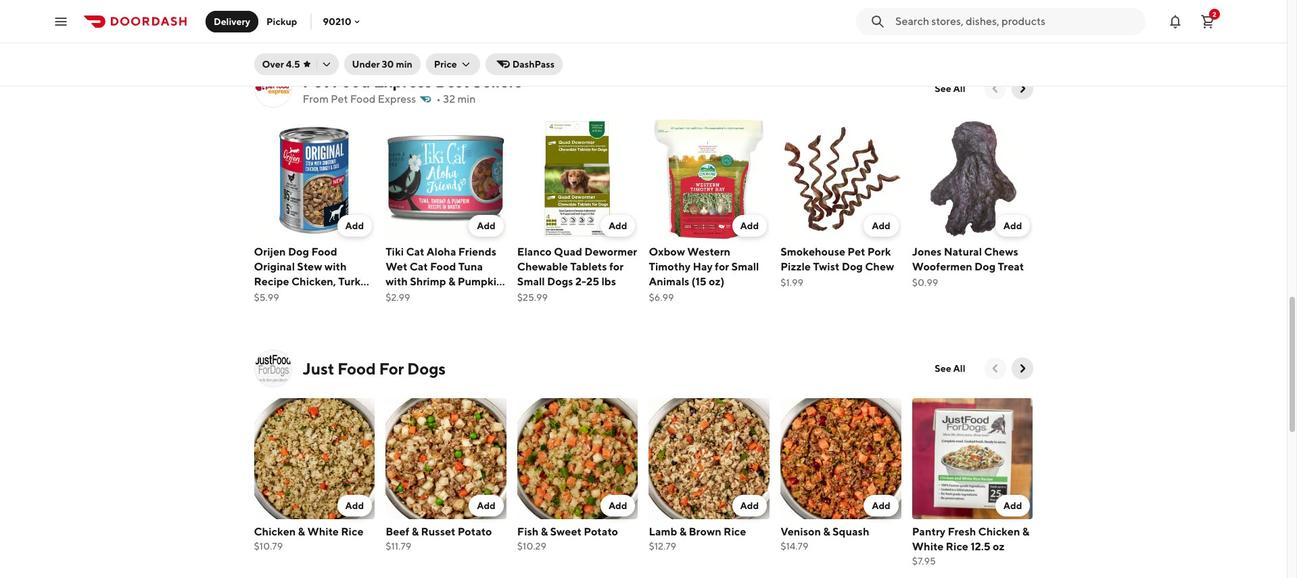 Task type: vqa. For each thing, say whether or not it's contained in the screenshot.
rightmost 'slices,'
no



Task type: describe. For each thing, give the bounding box(es) containing it.
chicken & white rice $10.79
[[254, 525, 364, 552]]

see all link for fresh
[[927, 358, 974, 379]]

dog inside smokehouse pet pork pizzle twist dog chew $1.99
[[842, 260, 863, 273]]

tiki cat aloha friends wet cat food tuna with shrimp & pumpkin (5.5 oz) image
[[386, 118, 506, 239]]

(5.5
[[386, 290, 406, 303]]

$14.79
[[781, 541, 808, 552]]

(12.8
[[291, 290, 314, 303]]

pet for from
[[331, 93, 348, 106]]

•
[[436, 93, 441, 106]]

smokehouse
[[781, 245, 845, 258]]

dog inside orijen dog food original stew with recipe chicken, turkey & eggs (12.8 oz)
[[288, 245, 309, 258]]

dogs inside elanco quad dewormer chewable tablets for small dogs 2-25 lbs $25.99
[[547, 275, 573, 288]]

pickup
[[266, 16, 297, 27]]

$0.90
[[912, 12, 939, 23]]

smokehouse pet pork pizzle twist dog chew image
[[781, 118, 901, 239]]

twist
[[813, 260, 840, 273]]

small inside oxbow western timothy hay for small animals (15 oz) $6.99
[[731, 260, 759, 273]]

fresh
[[948, 525, 976, 538]]

elanco quad dewormer chewable tablets for small dogs 2-25 lbs image
[[517, 118, 638, 239]]

under 30 min button
[[344, 53, 421, 75]]

shrimp
[[410, 275, 446, 288]]

jones natural chews woofermen dog treat image
[[912, 118, 1033, 239]]

dashpass
[[512, 59, 555, 70]]

see for jones
[[935, 83, 951, 94]]

min for under 30 min
[[396, 59, 412, 70]]

chewable
[[517, 260, 568, 273]]

$11.79
[[386, 541, 411, 552]]

wet
[[386, 260, 407, 273]]

fish & sweet potato $10.29
[[517, 525, 618, 552]]

see all link for natural
[[927, 78, 974, 99]]

oxbow
[[649, 245, 685, 258]]

32
[[443, 93, 455, 106]]

chicken,
[[291, 275, 336, 288]]

fish
[[517, 525, 539, 538]]

chew
[[865, 260, 894, 273]]

previous button of carousel image
[[988, 362, 1002, 375]]

for
[[379, 359, 404, 378]]

2
[[1213, 10, 1217, 18]]

sellers
[[472, 72, 522, 91]]

oxbow western timothy hay for small animals (15 oz) $6.99
[[649, 245, 759, 303]]

pantry fresh chicken & white rice 12.5 oz $7.95
[[912, 525, 1029, 567]]

animals
[[649, 275, 689, 288]]

$10.29
[[517, 541, 546, 552]]

oz) inside oxbow western timothy hay for small animals (15 oz) $6.99
[[709, 275, 725, 288]]

$0.99
[[912, 277, 938, 288]]

orijen dog food original stew with recipe chicken, turkey & eggs (12.8 oz)
[[254, 245, 372, 303]]

beef
[[386, 525, 409, 538]]

under
[[352, 59, 380, 70]]

best
[[435, 72, 469, 91]]

0 vertical spatial express
[[374, 72, 432, 91]]

lamb & brown rice $12.79
[[649, 525, 746, 552]]

delivery button
[[206, 10, 258, 32]]

oxbow western timothy hay for small animals (15 oz) image
[[649, 118, 770, 239]]

open menu image
[[53, 13, 69, 29]]

chicken inside chicken & white rice $10.79
[[254, 525, 296, 538]]

food up from pet food express
[[332, 72, 370, 91]]

$5.99
[[254, 292, 279, 303]]

white inside chicken & white rice $10.79
[[307, 525, 339, 538]]

price button
[[426, 53, 480, 75]]

2-
[[575, 275, 586, 288]]

30
[[382, 59, 394, 70]]

oz) inside "tiki cat aloha friends wet cat food tuna with shrimp & pumpkin (5.5 oz)"
[[408, 290, 424, 303]]

eggs
[[263, 290, 288, 303]]

notification bell image
[[1167, 13, 1184, 29]]

delivery
[[214, 16, 250, 27]]

• 32 min
[[436, 93, 476, 106]]

2 button
[[1194, 8, 1221, 35]]

orijen
[[254, 245, 286, 258]]

jones natural chews woofermen dog treat $0.99
[[912, 245, 1024, 288]]

tuna
[[458, 260, 483, 273]]

venison & squash $14.79
[[781, 525, 869, 552]]

potato for beef & russet potato
[[458, 525, 492, 538]]

just food for dogs
[[303, 359, 446, 378]]

natural
[[944, 245, 982, 258]]

orijen dog food original stew with recipe chicken, turkey & eggs (12.8 oz) image
[[254, 118, 375, 239]]

& inside beef & russet potato $11.79
[[412, 525, 419, 538]]

rice for chicken & white rice
[[341, 525, 364, 538]]

previous button of carousel image
[[988, 82, 1002, 95]]

90210 button
[[323, 16, 362, 27]]

food inside orijen dog food original stew with recipe chicken, turkey & eggs (12.8 oz)
[[311, 245, 337, 258]]

see for pantry
[[935, 363, 951, 374]]

all for natural
[[953, 83, 965, 94]]

sweet
[[550, 525, 582, 538]]

1 vertical spatial cat
[[410, 260, 428, 273]]

rice for lamb & brown rice
[[724, 525, 746, 538]]

squash
[[833, 525, 869, 538]]

$6.99
[[649, 292, 674, 303]]

woofermen
[[912, 260, 972, 273]]

over 4.5 button
[[254, 53, 339, 75]]

& inside venison & squash $14.79
[[823, 525, 830, 538]]

$10.79
[[254, 541, 283, 552]]

price
[[434, 59, 457, 70]]

turkey
[[338, 275, 372, 288]]

pet food express best sellers
[[303, 72, 522, 91]]

over
[[262, 59, 284, 70]]



Task type: locate. For each thing, give the bounding box(es) containing it.
oz
[[993, 540, 1005, 553]]

1 for from the left
[[609, 260, 624, 273]]

$12.79
[[649, 541, 676, 552]]

0 horizontal spatial pet
[[303, 72, 329, 91]]

2 horizontal spatial dog
[[975, 260, 996, 273]]

for down dewormer at the left top of the page
[[609, 260, 624, 273]]

for right hay
[[715, 260, 729, 273]]

$1.99
[[781, 277, 803, 288]]

see all link
[[927, 78, 974, 99], [927, 358, 974, 379]]

russet
[[421, 525, 456, 538]]

treat
[[998, 260, 1024, 273]]

potato inside fish & sweet potato $10.29
[[584, 525, 618, 538]]

dogs right for
[[407, 359, 446, 378]]

just
[[303, 359, 334, 378]]

with inside "tiki cat aloha friends wet cat food tuna with shrimp & pumpkin (5.5 oz)"
[[386, 275, 408, 288]]

12.5
[[971, 540, 991, 553]]

0 horizontal spatial min
[[396, 59, 412, 70]]

hay
[[693, 260, 713, 273]]

0 vertical spatial min
[[396, 59, 412, 70]]

express
[[374, 72, 432, 91], [378, 93, 416, 106]]

2 see all from the top
[[935, 363, 965, 374]]

see all left previous button of carousel image
[[935, 363, 965, 374]]

food inside "tiki cat aloha friends wet cat food tuna with shrimp & pumpkin (5.5 oz)"
[[430, 260, 456, 273]]

1 see all link from the top
[[927, 78, 974, 99]]

recipe
[[254, 275, 289, 288]]

rice inside pantry fresh chicken & white rice 12.5 oz $7.95
[[946, 540, 968, 553]]

see all
[[935, 83, 965, 94], [935, 363, 965, 374]]

elanco
[[517, 245, 552, 258]]

0 horizontal spatial potato
[[458, 525, 492, 538]]

cat
[[406, 245, 424, 258], [410, 260, 428, 273]]

potato inside beef & russet potato $11.79
[[458, 525, 492, 538]]

1 horizontal spatial chicken
[[978, 525, 1020, 538]]

see
[[935, 83, 951, 94], [935, 363, 951, 374]]

tiki
[[386, 245, 404, 258]]

add button
[[337, 215, 372, 236], [337, 215, 372, 236], [469, 215, 504, 236], [469, 215, 504, 236], [600, 215, 635, 236], [600, 215, 635, 236], [732, 215, 767, 236], [732, 215, 767, 236], [864, 215, 899, 236], [864, 215, 899, 236], [995, 215, 1030, 236], [995, 215, 1030, 236], [337, 495, 372, 516], [469, 495, 504, 516], [600, 495, 635, 516], [732, 495, 767, 516], [864, 495, 899, 516], [995, 495, 1030, 516], [995, 495, 1030, 516]]

oz) inside orijen dog food original stew with recipe chicken, turkey & eggs (12.8 oz)
[[317, 290, 332, 303]]

90210
[[323, 16, 351, 27]]

1 horizontal spatial oz)
[[408, 290, 424, 303]]

1 vertical spatial with
[[386, 275, 408, 288]]

next button of carousel image
[[1015, 362, 1029, 375]]

dogs left 2-
[[547, 275, 573, 288]]

2 all from the top
[[953, 363, 965, 374]]

min for • 32 min
[[457, 93, 476, 106]]

from pet food express
[[303, 93, 416, 106]]

pet up the from
[[303, 72, 329, 91]]

food
[[332, 72, 370, 91], [350, 93, 376, 106], [311, 245, 337, 258], [430, 260, 456, 273], [337, 359, 376, 378]]

dashpass button
[[485, 53, 563, 75]]

quad
[[554, 245, 582, 258]]

tiki cat aloha friends wet cat food tuna with shrimp & pumpkin (5.5 oz)
[[386, 245, 503, 303]]

0 horizontal spatial for
[[609, 260, 624, 273]]

with
[[324, 260, 347, 273], [386, 275, 408, 288]]

&
[[448, 275, 455, 288], [254, 290, 261, 303], [298, 525, 305, 538], [412, 525, 419, 538], [541, 525, 548, 538], [679, 525, 687, 538], [823, 525, 830, 538], [1022, 525, 1029, 538]]

original
[[254, 260, 295, 273]]

Store search: begin typing to search for stores available on DoorDash text field
[[895, 14, 1138, 29]]

elanco quad dewormer chewable tablets for small dogs 2-25 lbs $25.99
[[517, 245, 637, 303]]

aloha
[[427, 245, 456, 258]]

1 potato from the left
[[458, 525, 492, 538]]

1 horizontal spatial pet
[[331, 93, 348, 106]]

potato right sweet
[[584, 525, 618, 538]]

oz) right (15 at the right of the page
[[709, 275, 725, 288]]

& inside "tiki cat aloha friends wet cat food tuna with shrimp & pumpkin (5.5 oz)"
[[448, 275, 455, 288]]

venison
[[781, 525, 821, 538]]

oz) down chicken,
[[317, 290, 332, 303]]

smokehouse pet pork pizzle twist dog chew $1.99
[[781, 245, 894, 288]]

0 horizontal spatial rice
[[341, 525, 364, 538]]

pork
[[868, 245, 891, 258]]

2 horizontal spatial rice
[[946, 540, 968, 553]]

rice inside chicken & white rice $10.79
[[341, 525, 364, 538]]

1 vertical spatial see all
[[935, 363, 965, 374]]

0 horizontal spatial small
[[517, 275, 545, 288]]

see all for fresh
[[935, 363, 965, 374]]

express down pet food express best sellers
[[378, 93, 416, 106]]

0 horizontal spatial chicken
[[254, 525, 296, 538]]

rice left beef
[[341, 525, 364, 538]]

chicken inside pantry fresh chicken & white rice 12.5 oz $7.95
[[978, 525, 1020, 538]]

0 vertical spatial see all link
[[927, 78, 974, 99]]

2 horizontal spatial oz)
[[709, 275, 725, 288]]

& inside fish & sweet potato $10.29
[[541, 525, 548, 538]]

1 vertical spatial see
[[935, 363, 951, 374]]

3 items, open order cart image
[[1200, 13, 1216, 29]]

potato for fish & sweet potato
[[584, 525, 618, 538]]

1 horizontal spatial for
[[715, 260, 729, 273]]

0 horizontal spatial dogs
[[407, 359, 446, 378]]

pet left pork
[[848, 245, 865, 258]]

for
[[609, 260, 624, 273], [715, 260, 729, 273]]

pet right the from
[[331, 93, 348, 106]]

next button of carousel image
[[1015, 82, 1029, 95]]

express down 30
[[374, 72, 432, 91]]

dogs inside just food for dogs link
[[407, 359, 446, 378]]

& inside orijen dog food original stew with recipe chicken, turkey & eggs (12.8 oz)
[[254, 290, 261, 303]]

add
[[345, 220, 364, 231], [477, 220, 496, 231], [609, 220, 627, 231], [740, 220, 759, 231], [872, 220, 891, 231], [1004, 220, 1022, 231], [345, 500, 364, 511], [477, 500, 496, 511], [609, 500, 627, 511], [740, 500, 759, 511], [872, 500, 891, 511], [1004, 500, 1022, 511]]

dog inside jones natural chews woofermen dog treat $0.99
[[975, 260, 996, 273]]

0 vertical spatial pet
[[303, 72, 329, 91]]

1 horizontal spatial dogs
[[547, 275, 573, 288]]

friends
[[458, 245, 496, 258]]

0 vertical spatial white
[[307, 525, 339, 538]]

dog right twist
[[842, 260, 863, 273]]

see all left previous button of carousel icon
[[935, 83, 965, 94]]

oz)
[[709, 275, 725, 288], [317, 290, 332, 303], [408, 290, 424, 303]]

chicken up the $10.79
[[254, 525, 296, 538]]

1 see all from the top
[[935, 83, 965, 94]]

white inside pantry fresh chicken & white rice 12.5 oz $7.95
[[912, 540, 944, 553]]

small right hay
[[731, 260, 759, 273]]

chews
[[984, 245, 1018, 258]]

lamb
[[649, 525, 677, 538]]

food inside just food for dogs link
[[337, 359, 376, 378]]

dog down chews
[[975, 260, 996, 273]]

see all link left previous button of carousel icon
[[927, 78, 974, 99]]

2 see all link from the top
[[927, 358, 974, 379]]

min right 30
[[396, 59, 412, 70]]

all left previous button of carousel icon
[[953, 83, 965, 94]]

timothy
[[649, 260, 691, 273]]

cat right the tiki
[[406, 245, 424, 258]]

2 horizontal spatial pet
[[848, 245, 865, 258]]

1 horizontal spatial min
[[457, 93, 476, 106]]

& inside chicken & white rice $10.79
[[298, 525, 305, 538]]

$7.95
[[912, 556, 936, 567]]

pumpkin
[[458, 275, 503, 288]]

0 horizontal spatial white
[[307, 525, 339, 538]]

2 see from the top
[[935, 363, 951, 374]]

$2.99
[[386, 292, 410, 303]]

1 horizontal spatial rice
[[724, 525, 746, 538]]

western
[[687, 245, 730, 258]]

food down aloha
[[430, 260, 456, 273]]

1 vertical spatial white
[[912, 540, 944, 553]]

0 vertical spatial small
[[731, 260, 759, 273]]

for inside elanco quad dewormer chewable tablets for small dogs 2-25 lbs $25.99
[[609, 260, 624, 273]]

potato right russet
[[458, 525, 492, 538]]

1 vertical spatial see all link
[[927, 358, 974, 379]]

food up stew
[[311, 245, 337, 258]]

1 vertical spatial dogs
[[407, 359, 446, 378]]

see all link left previous button of carousel image
[[927, 358, 974, 379]]

min inside button
[[396, 59, 412, 70]]

0 vertical spatial cat
[[406, 245, 424, 258]]

rice inside lamb & brown rice $12.79
[[724, 525, 746, 538]]

all for fresh
[[953, 363, 965, 374]]

lbs
[[602, 275, 616, 288]]

beef & russet potato $11.79
[[386, 525, 492, 552]]

2 vertical spatial pet
[[848, 245, 865, 258]]

1 vertical spatial min
[[457, 93, 476, 106]]

min right '32'
[[457, 93, 476, 106]]

0 vertical spatial see all
[[935, 83, 965, 94]]

2 potato from the left
[[584, 525, 618, 538]]

for inside oxbow western timothy hay for small animals (15 oz) $6.99
[[715, 260, 729, 273]]

1 chicken from the left
[[254, 525, 296, 538]]

under 30 min
[[352, 59, 412, 70]]

cat up shrimp
[[410, 260, 428, 273]]

0 vertical spatial dogs
[[547, 275, 573, 288]]

& inside lamb & brown rice $12.79
[[679, 525, 687, 538]]

pickup button
[[258, 10, 305, 32]]

oz) down shrimp
[[408, 290, 424, 303]]

just food for dogs link
[[254, 350, 446, 388]]

& inside pantry fresh chicken & white rice 12.5 oz $7.95
[[1022, 525, 1029, 538]]

chicken up oz at the bottom
[[978, 525, 1020, 538]]

small up $25.99
[[517, 275, 545, 288]]

$2.69
[[254, 12, 279, 23]]

1 vertical spatial small
[[517, 275, 545, 288]]

0 vertical spatial with
[[324, 260, 347, 273]]

$25.99
[[517, 292, 548, 303]]

see all for natural
[[935, 83, 965, 94]]

4.5
[[286, 59, 300, 70]]

1 horizontal spatial with
[[386, 275, 408, 288]]

food left for
[[337, 359, 376, 378]]

food down under
[[350, 93, 376, 106]]

0 horizontal spatial dog
[[288, 245, 309, 258]]

rice down fresh
[[946, 540, 968, 553]]

with inside orijen dog food original stew with recipe chicken, turkey & eggs (12.8 oz)
[[324, 260, 347, 273]]

dog up stew
[[288, 245, 309, 258]]

chicken
[[254, 525, 296, 538], [978, 525, 1020, 538]]

0 horizontal spatial with
[[324, 260, 347, 273]]

25
[[586, 275, 599, 288]]

tablets
[[570, 260, 607, 273]]

1 vertical spatial all
[[953, 363, 965, 374]]

1 vertical spatial pet
[[331, 93, 348, 106]]

2 chicken from the left
[[978, 525, 1020, 538]]

white
[[307, 525, 339, 538], [912, 540, 944, 553]]

2 for from the left
[[715, 260, 729, 273]]

(15
[[692, 275, 707, 288]]

pet
[[303, 72, 329, 91], [331, 93, 348, 106], [848, 245, 865, 258]]

1 horizontal spatial dog
[[842, 260, 863, 273]]

1 horizontal spatial small
[[731, 260, 759, 273]]

1 all from the top
[[953, 83, 965, 94]]

0 vertical spatial see
[[935, 83, 951, 94]]

1 horizontal spatial white
[[912, 540, 944, 553]]

1 horizontal spatial potato
[[584, 525, 618, 538]]

pantry
[[912, 525, 946, 538]]

with up turkey
[[324, 260, 347, 273]]

min
[[396, 59, 412, 70], [457, 93, 476, 106]]

with down wet
[[386, 275, 408, 288]]

1 vertical spatial express
[[378, 93, 416, 106]]

0 horizontal spatial oz)
[[317, 290, 332, 303]]

see left previous button of carousel image
[[935, 363, 951, 374]]

pet inside smokehouse pet pork pizzle twist dog chew $1.99
[[848, 245, 865, 258]]

see left previous button of carousel icon
[[935, 83, 951, 94]]

0 vertical spatial all
[[953, 83, 965, 94]]

over 4.5
[[262, 59, 300, 70]]

brown
[[689, 525, 721, 538]]

1 see from the top
[[935, 83, 951, 94]]

pet for smokehouse
[[848, 245, 865, 258]]

small inside elanco quad dewormer chewable tablets for small dogs 2-25 lbs $25.99
[[517, 275, 545, 288]]

stew
[[297, 260, 322, 273]]

pizzle
[[781, 260, 811, 273]]

all left previous button of carousel image
[[953, 363, 965, 374]]

rice right brown
[[724, 525, 746, 538]]

dewormer
[[584, 245, 637, 258]]



